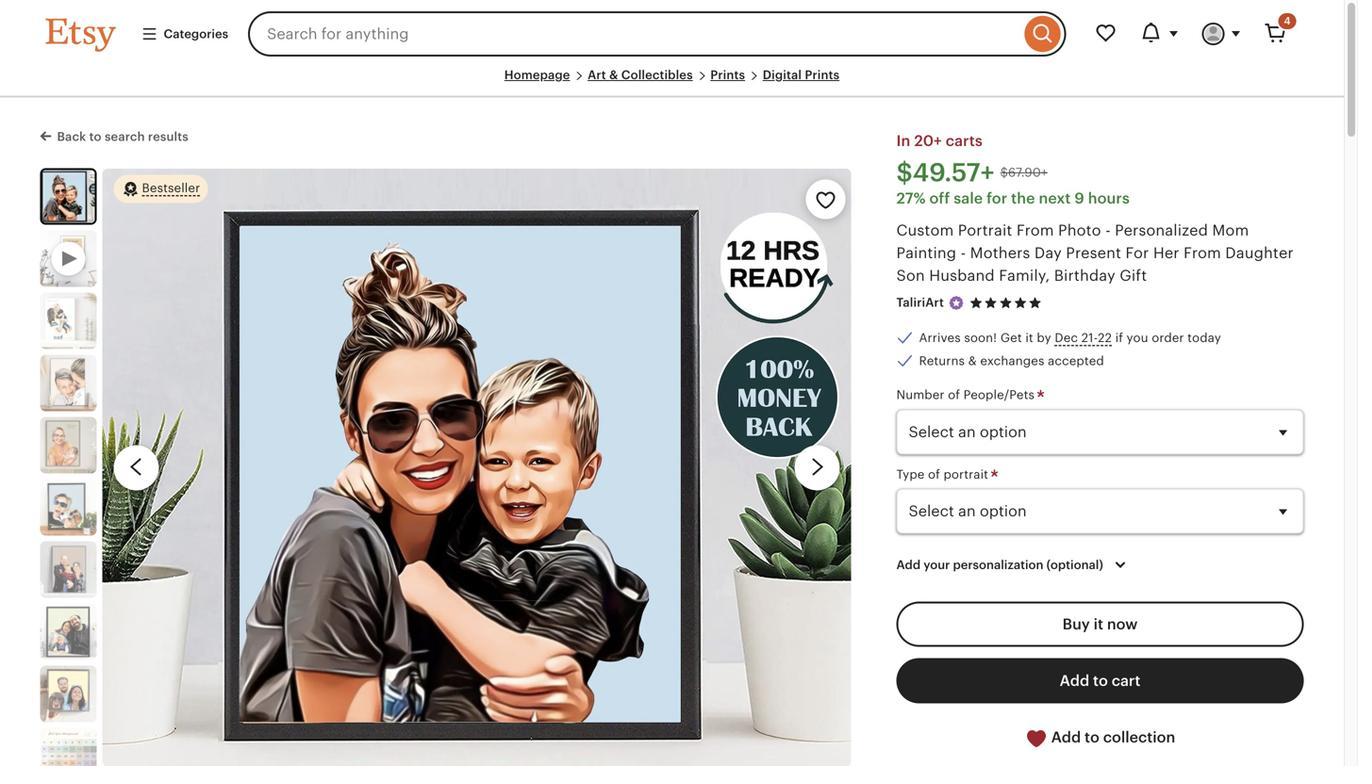 Task type: describe. For each thing, give the bounding box(es) containing it.
digital prints link
[[763, 68, 840, 82]]

1 vertical spatial from
[[1184, 245, 1222, 262]]

homepage
[[504, 68, 570, 82]]

in
[[897, 133, 911, 150]]

digital
[[763, 68, 802, 82]]

0 horizontal spatial -
[[961, 245, 966, 262]]

daughter
[[1226, 245, 1294, 262]]

portrait
[[944, 468, 989, 482]]

for
[[1126, 245, 1149, 262]]

number of people/pets
[[897, 388, 1038, 402]]

$67.90+
[[1000, 166, 1048, 180]]

back
[[57, 130, 86, 144]]

personalized
[[1115, 222, 1208, 239]]

custom portrait from photo personalized mom painting image 4 image
[[40, 418, 97, 474]]

husband
[[929, 268, 995, 285]]

your
[[924, 558, 950, 573]]

type
[[897, 468, 925, 482]]

add for add to collection
[[1051, 730, 1081, 747]]

taliriart link
[[897, 296, 944, 310]]

add to cart
[[1060, 673, 1141, 690]]

cart
[[1112, 673, 1141, 690]]

today
[[1188, 331, 1222, 345]]

(optional)
[[1047, 558, 1103, 573]]

& for returns
[[968, 354, 977, 368]]

type of portrait
[[897, 468, 992, 482]]

& for art
[[609, 68, 618, 82]]

add for add your personalization (optional)
[[897, 558, 921, 573]]

portrait
[[958, 222, 1013, 239]]

2 prints from the left
[[805, 68, 840, 82]]

custom portrait from photo - personalized mom painting - mothers day present for her from daughter son husband family, birthday gift
[[897, 222, 1294, 285]]

accepted
[[1048, 354, 1104, 368]]

add your personalization (optional)
[[897, 558, 1103, 573]]

it inside button
[[1094, 616, 1104, 633]]

buy it now button
[[897, 602, 1304, 648]]

0 horizontal spatial it
[[1026, 331, 1034, 345]]

hours
[[1088, 190, 1130, 207]]

son
[[897, 268, 925, 285]]

of for type
[[928, 468, 940, 482]]

menu bar containing homepage
[[46, 68, 1299, 98]]

add to cart button
[[897, 659, 1304, 704]]

photo
[[1058, 222, 1102, 239]]

custom portrait from photo personalized mom painting image 7 image
[[40, 604, 97, 661]]

her
[[1154, 245, 1180, 262]]

collection
[[1103, 730, 1176, 747]]

returns
[[919, 354, 965, 368]]

art & collectibles
[[588, 68, 693, 82]]

4 link
[[1253, 11, 1299, 57]]

1 horizontal spatial custom portrait from photo personalized mom painting image 1 image
[[102, 169, 851, 767]]

birthday
[[1054, 268, 1116, 285]]

search
[[105, 130, 145, 144]]

categories
[[164, 27, 228, 41]]

you
[[1127, 331, 1149, 345]]

taliriart
[[897, 296, 944, 310]]

people/pets
[[964, 388, 1035, 402]]

day
[[1035, 245, 1062, 262]]

carts
[[946, 133, 983, 150]]

back to search results
[[57, 130, 189, 144]]

prints link
[[711, 68, 745, 82]]

if
[[1116, 331, 1123, 345]]

for
[[987, 190, 1008, 207]]

Search for anything text field
[[248, 11, 1020, 57]]

mom
[[1213, 222, 1249, 239]]

back to search results link
[[40, 126, 189, 146]]

family,
[[999, 268, 1050, 285]]

27% off sale for the next 9 hours
[[897, 190, 1130, 207]]

returns & exchanges accepted
[[919, 354, 1104, 368]]

results
[[148, 130, 189, 144]]

arrives
[[919, 331, 961, 345]]



Task type: locate. For each thing, give the bounding box(es) containing it.
the
[[1011, 190, 1035, 207]]

27%
[[897, 190, 926, 207]]

0 horizontal spatial &
[[609, 68, 618, 82]]

to for collection
[[1085, 730, 1100, 747]]

art & collectibles link
[[588, 68, 693, 82]]

arrives soon! get it by dec 21-22 if you order today
[[919, 331, 1222, 345]]

add your personalization (optional) button
[[882, 546, 1146, 585]]

1 vertical spatial -
[[961, 245, 966, 262]]

1 horizontal spatial it
[[1094, 616, 1104, 633]]

homepage link
[[504, 68, 570, 82]]

20+
[[914, 133, 942, 150]]

2 vertical spatial to
[[1085, 730, 1100, 747]]

it left the by
[[1026, 331, 1034, 345]]

of right type
[[928, 468, 940, 482]]

add inside the add to collection button
[[1051, 730, 1081, 747]]

buy
[[1063, 616, 1090, 633]]

22
[[1098, 331, 1112, 345]]

to for search
[[89, 130, 102, 144]]

add left your
[[897, 558, 921, 573]]

next
[[1039, 190, 1071, 207]]

mothers
[[970, 245, 1031, 262]]

to left the cart
[[1093, 673, 1108, 690]]

0 horizontal spatial prints
[[711, 68, 745, 82]]

in 20+ carts
[[897, 133, 983, 150]]

- up husband at the top of the page
[[961, 245, 966, 262]]

painting
[[897, 245, 957, 262]]

1 vertical spatial of
[[928, 468, 940, 482]]

& right 'returns'
[[968, 354, 977, 368]]

now
[[1107, 616, 1138, 633]]

0 horizontal spatial of
[[928, 468, 940, 482]]

1 horizontal spatial prints
[[805, 68, 840, 82]]

add to collection
[[1048, 730, 1176, 747]]

of right "number" on the right
[[948, 388, 960, 402]]

dec
[[1055, 331, 1078, 345]]

from up day
[[1017, 222, 1054, 239]]

add inside add to cart button
[[1060, 673, 1090, 690]]

1 horizontal spatial &
[[968, 354, 977, 368]]

personalization
[[953, 558, 1044, 573]]

1 horizontal spatial from
[[1184, 245, 1222, 262]]

0 vertical spatial from
[[1017, 222, 1054, 239]]

star_seller image
[[948, 295, 965, 312]]

0 horizontal spatial from
[[1017, 222, 1054, 239]]

prints left digital
[[711, 68, 745, 82]]

- up present
[[1106, 222, 1111, 239]]

& right the art
[[609, 68, 618, 82]]

1 vertical spatial add
[[1060, 673, 1090, 690]]

to left collection
[[1085, 730, 1100, 747]]

0 vertical spatial add
[[897, 558, 921, 573]]

menu bar
[[46, 68, 1299, 98]]

None search field
[[248, 11, 1066, 57]]

categories button
[[127, 17, 243, 51]]

collectibles
[[621, 68, 693, 82]]

to right back at top
[[89, 130, 102, 144]]

custom portrait from photo personalized mom painting image 3 image
[[40, 355, 97, 412]]

none search field inside 'categories' banner
[[248, 11, 1066, 57]]

sale
[[954, 190, 983, 207]]

custom portrait from photo personalized mom painting image 8 image
[[40, 667, 97, 723]]

of for number
[[948, 388, 960, 402]]

2 vertical spatial add
[[1051, 730, 1081, 747]]

prints right digital
[[805, 68, 840, 82]]

bestseller button
[[114, 174, 208, 204]]

of
[[948, 388, 960, 402], [928, 468, 940, 482]]

0 vertical spatial -
[[1106, 222, 1111, 239]]

1 vertical spatial &
[[968, 354, 977, 368]]

bestseller
[[142, 181, 200, 195]]

exchanges
[[981, 354, 1045, 368]]

it right buy
[[1094, 616, 1104, 633]]

0 horizontal spatial custom portrait from photo personalized mom painting image 1 image
[[42, 170, 95, 223]]

add left the cart
[[1060, 673, 1090, 690]]

0 vertical spatial &
[[609, 68, 618, 82]]

custom portrait from photo personalized mom painting image 6 image
[[40, 542, 97, 599]]

-
[[1106, 222, 1111, 239], [961, 245, 966, 262]]

to for cart
[[1093, 673, 1108, 690]]

$49.57+ $67.90+
[[897, 158, 1048, 187]]

9
[[1075, 190, 1085, 207]]

0 vertical spatial of
[[948, 388, 960, 402]]

gift
[[1120, 268, 1147, 285]]

number
[[897, 388, 945, 402]]

0 vertical spatial it
[[1026, 331, 1034, 345]]

to
[[89, 130, 102, 144], [1093, 673, 1108, 690], [1085, 730, 1100, 747]]

prints
[[711, 68, 745, 82], [805, 68, 840, 82]]

from right her
[[1184, 245, 1222, 262]]

1 horizontal spatial -
[[1106, 222, 1111, 239]]

buy it now
[[1063, 616, 1138, 633]]

add for add to cart
[[1060, 673, 1090, 690]]

1 vertical spatial to
[[1093, 673, 1108, 690]]

4
[[1284, 15, 1291, 27]]

art
[[588, 68, 606, 82]]

1 vertical spatial it
[[1094, 616, 1104, 633]]

1 horizontal spatial of
[[948, 388, 960, 402]]

categories banner
[[12, 0, 1332, 68]]

off
[[930, 190, 950, 207]]

21-
[[1082, 331, 1098, 345]]

custom portrait from photo personalized mom painting image 5 image
[[40, 480, 97, 536]]

$49.57+
[[897, 158, 995, 187]]

order
[[1152, 331, 1184, 345]]

0 vertical spatial to
[[89, 130, 102, 144]]

soon! get
[[964, 331, 1022, 345]]

custom portrait from photo personalized mom painting image 1 image
[[102, 169, 851, 767], [42, 170, 95, 223]]

add
[[897, 558, 921, 573], [1060, 673, 1090, 690], [1051, 730, 1081, 747]]

custom
[[897, 222, 954, 239]]

add down add to cart button
[[1051, 730, 1081, 747]]

by
[[1037, 331, 1052, 345]]

add inside add your personalization (optional) dropdown button
[[897, 558, 921, 573]]

custom portrait from photo personalized mom painting image 9 image
[[40, 729, 97, 767]]

it
[[1026, 331, 1034, 345], [1094, 616, 1104, 633]]

present
[[1066, 245, 1122, 262]]

custom portrait from photo personalized mom painting image 2 image
[[40, 293, 97, 350]]

add to collection button
[[897, 716, 1304, 762]]

digital prints
[[763, 68, 840, 82]]

1 prints from the left
[[711, 68, 745, 82]]

&
[[609, 68, 618, 82], [968, 354, 977, 368]]



Task type: vqa. For each thing, say whether or not it's contained in the screenshot.
CUSTOM PORTRAIT FROM PHOTO PERSONALIZED MOM PAINTING IMAGE 7
yes



